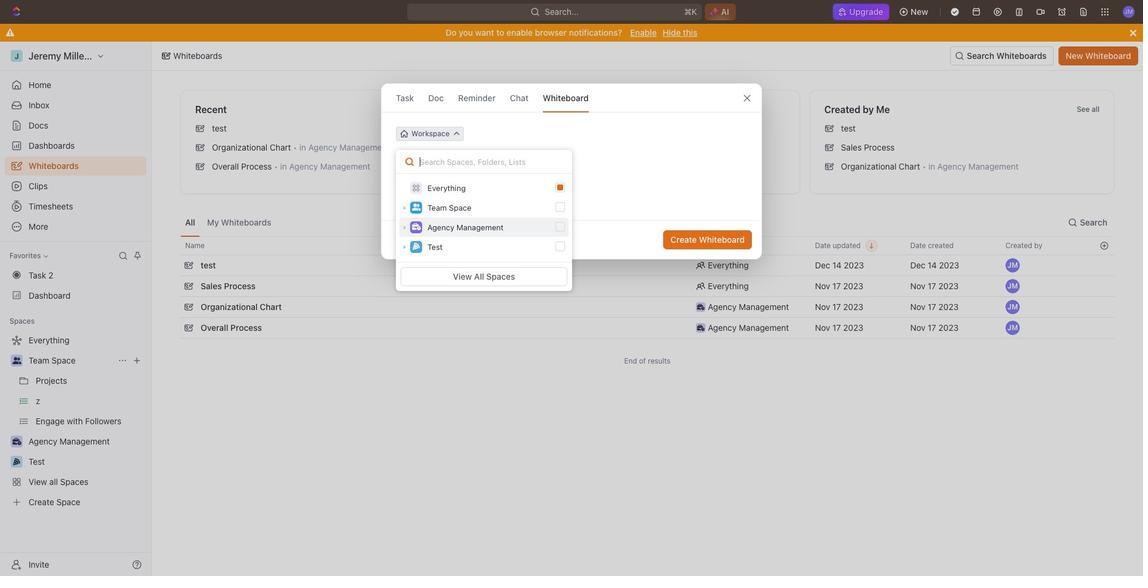 Task type: vqa. For each thing, say whether or not it's contained in the screenshot.
the Task sidebar content section
no



Task type: locate. For each thing, give the bounding box(es) containing it.
jeremy miller, , element
[[1006, 258, 1020, 273], [1006, 279, 1020, 294], [1006, 300, 1020, 314], [1006, 321, 1020, 335]]

tab list
[[180, 208, 276, 236]]

1 jeremy miller, , element from the top
[[1006, 258, 1020, 273]]

3 cell from the top
[[1094, 297, 1115, 317]]

3 jeremy miller, , element from the top
[[1006, 300, 1020, 314]]

business time image down business time icon
[[697, 325, 705, 331]]

0 vertical spatial cell
[[1094, 255, 1115, 276]]

row
[[180, 236, 1115, 255], [180, 254, 1115, 277], [180, 274, 1115, 298], [180, 295, 1115, 319], [180, 316, 1115, 340]]

1 row from the top
[[180, 236, 1115, 255]]

2 vertical spatial cell
[[1094, 297, 1115, 317]]

business time image down user group icon on the top
[[412, 224, 421, 231]]

1 horizontal spatial business time image
[[697, 325, 705, 331]]

jeremy miller, , element for 3rd cell from the bottom of the page
[[1006, 258, 1020, 273]]

business time image
[[697, 304, 705, 310]]

1 vertical spatial business time image
[[697, 325, 705, 331]]

2 row from the top
[[180, 254, 1115, 277]]

0 vertical spatial business time image
[[412, 224, 421, 231]]

2 jeremy miller, , element from the top
[[1006, 279, 1020, 294]]

dialog
[[381, 83, 762, 260]]

1 vertical spatial cell
[[1094, 276, 1115, 297]]

2 cell from the top
[[1094, 276, 1115, 297]]

cell
[[1094, 255, 1115, 276], [1094, 276, 1115, 297], [1094, 297, 1115, 317]]

sidebar navigation
[[0, 42, 152, 576]]

3 row from the top
[[180, 274, 1115, 298]]

4 row from the top
[[180, 295, 1115, 319]]

table
[[180, 236, 1115, 340]]

business time image
[[412, 224, 421, 231], [697, 325, 705, 331]]



Task type: describe. For each thing, give the bounding box(es) containing it.
jeremy miller, , element for second cell
[[1006, 279, 1020, 294]]

0 horizontal spatial business time image
[[412, 224, 421, 231]]

Name this Whiteboard... field
[[382, 151, 762, 165]]

5 row from the top
[[180, 316, 1115, 340]]

jeremy miller, , element for 1st cell from the bottom
[[1006, 300, 1020, 314]]

Search Spaces, Folders, Lists text field
[[396, 150, 572, 174]]

pizza slice image
[[413, 243, 420, 250]]

4 jeremy miller, , element from the top
[[1006, 321, 1020, 335]]

1 cell from the top
[[1094, 255, 1115, 276]]

user group image
[[12, 357, 21, 364]]

user group image
[[412, 204, 421, 211]]



